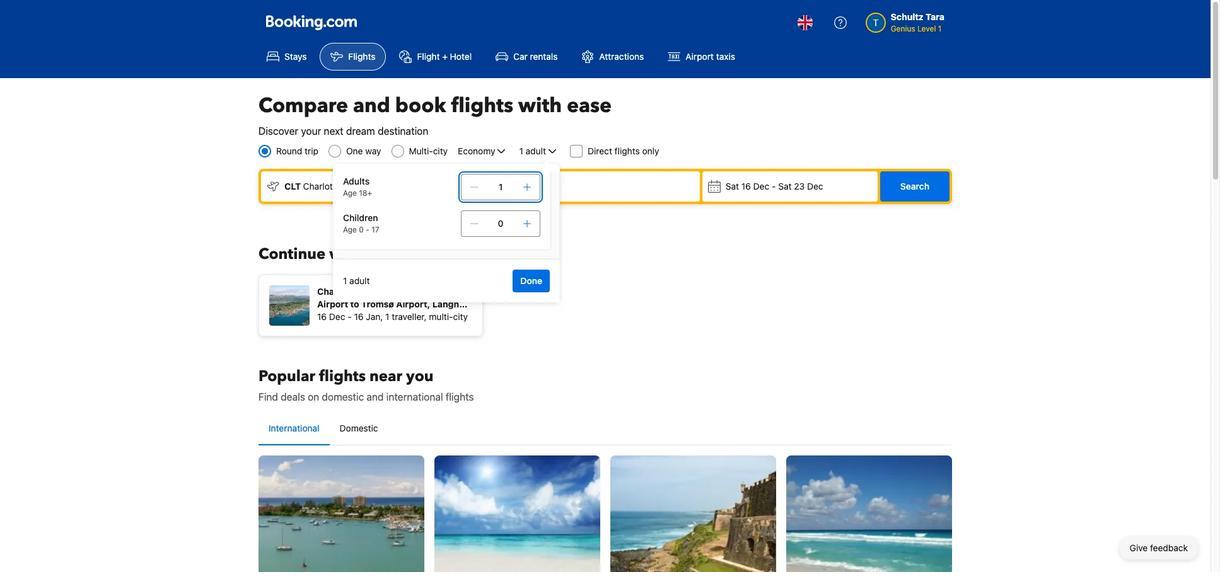 Task type: describe. For each thing, give the bounding box(es) containing it.
level
[[918, 24, 936, 33]]

flights up domestic
[[319, 366, 366, 387]]

economy
[[458, 146, 495, 156]]

domestic button
[[330, 412, 388, 445]]

only
[[642, 146, 659, 156]]

0 horizontal spatial 1 adult
[[343, 276, 370, 286]]

where
[[329, 244, 376, 265]]

destination
[[378, 126, 428, 137]]

charlotte to cancún image
[[786, 456, 952, 573]]

multi-city
[[409, 146, 448, 156]]

jan,
[[366, 312, 383, 322]]

1 adult button
[[518, 144, 560, 159]]

search button
[[880, 172, 950, 202]]

traveller,
[[392, 312, 427, 322]]

flights inside "compare and book flights with ease discover your next dream destination"
[[451, 92, 513, 120]]

children age 0 - 17
[[343, 213, 379, 235]]

international
[[269, 423, 319, 434]]

children
[[343, 213, 378, 223]]

and inside "compare and book flights with ease discover your next dream destination"
[[353, 92, 390, 120]]

2 sat from the left
[[778, 181, 792, 192]]

off
[[439, 244, 459, 265]]

your
[[301, 126, 321, 137]]

17
[[372, 225, 379, 235]]

domestic
[[322, 392, 364, 403]]

0 horizontal spatial dec
[[329, 312, 345, 322]]

airport
[[686, 51, 714, 62]]

2 vertical spatial -
[[348, 312, 352, 322]]

stays
[[284, 51, 307, 62]]

1 sat from the left
[[726, 181, 739, 192]]

adults age 18+
[[343, 176, 372, 198]]

age for children
[[343, 225, 357, 235]]

left
[[411, 244, 435, 265]]

0 horizontal spatial 16
[[317, 312, 327, 322]]

direct flights only
[[588, 146, 659, 156]]

flight
[[417, 51, 440, 62]]

0 horizontal spatial city
[[433, 146, 448, 156]]

1 adult inside popup button
[[519, 146, 546, 156]]

domestic
[[340, 423, 378, 434]]

multi-
[[429, 312, 453, 322]]

car rentals
[[513, 51, 558, 62]]

flights right the international
[[446, 392, 474, 403]]

sat 16 dec - sat 23 dec button
[[702, 172, 878, 202]]

discover
[[259, 126, 298, 137]]

clt button
[[261, 172, 468, 202]]

give feedback button
[[1120, 537, 1198, 560]]

deals
[[281, 392, 305, 403]]

genius
[[891, 24, 916, 33]]

international button
[[259, 412, 330, 445]]

and inside popular flights near you find deals on domestic and international flights
[[367, 392, 384, 403]]

one way
[[346, 146, 381, 156]]

done
[[521, 276, 542, 286]]

near
[[370, 366, 402, 387]]

popular
[[259, 366, 315, 387]]

give feedback
[[1130, 543, 1188, 554]]

0 vertical spatial you
[[379, 244, 407, 265]]

done button
[[513, 270, 550, 293]]

charlotte to punta cana image
[[435, 456, 600, 573]]

1 inside popup button
[[519, 146, 523, 156]]

compare
[[259, 92, 348, 120]]

2 horizontal spatial dec
[[807, 181, 823, 192]]

direct
[[588, 146, 612, 156]]

feedback
[[1150, 543, 1188, 554]]

- for 17
[[366, 225, 369, 235]]

flights
[[348, 51, 376, 62]]

popular flights near you find deals on domestic and international flights
[[259, 366, 474, 403]]

multi-
[[409, 146, 433, 156]]

1 horizontal spatial 0
[[498, 218, 504, 229]]



Task type: vqa. For each thing, say whether or not it's contained in the screenshot.
11 in the the "Charlotte to Punta Cana Dec 11 - Dec 18 · Round trip"
no



Task type: locate. For each thing, give the bounding box(es) containing it.
dec left 23
[[753, 181, 770, 192]]

age down children
[[343, 225, 357, 235]]

1 vertical spatial adult
[[349, 276, 370, 286]]

attractions link
[[571, 43, 655, 71]]

continue
[[259, 244, 326, 265]]

you inside popular flights near you find deals on domestic and international flights
[[406, 366, 434, 387]]

city left economy
[[433, 146, 448, 156]]

0 vertical spatial city
[[433, 146, 448, 156]]

- left jan,
[[348, 312, 352, 322]]

1 adult
[[519, 146, 546, 156], [343, 276, 370, 286]]

tara
[[926, 11, 945, 22]]

stays link
[[256, 43, 317, 71]]

0 inside children age 0 - 17
[[359, 225, 364, 235]]

1 horizontal spatial city
[[453, 312, 468, 322]]

1 vertical spatial -
[[366, 225, 369, 235]]

flights up economy
[[451, 92, 513, 120]]

you left left
[[379, 244, 407, 265]]

1 vertical spatial city
[[453, 312, 468, 322]]

one
[[346, 146, 363, 156]]

- left 23
[[772, 181, 776, 192]]

0 horizontal spatial sat
[[726, 181, 739, 192]]

0 vertical spatial adult
[[526, 146, 546, 156]]

attractions
[[599, 51, 644, 62]]

23
[[794, 181, 805, 192]]

sat
[[726, 181, 739, 192], [778, 181, 792, 192]]

age down adults
[[343, 189, 357, 198]]

rentals
[[530, 51, 558, 62]]

1 vertical spatial age
[[343, 225, 357, 235]]

adult
[[526, 146, 546, 156], [349, 276, 370, 286]]

clt
[[284, 181, 301, 192]]

flights
[[451, 92, 513, 120], [615, 146, 640, 156], [319, 366, 366, 387], [446, 392, 474, 403]]

flights left only
[[615, 146, 640, 156]]

with
[[518, 92, 562, 120]]

0 horizontal spatial 0
[[359, 225, 364, 235]]

- inside children age 0 - 17
[[366, 225, 369, 235]]

1 horizontal spatial adult
[[526, 146, 546, 156]]

2 age from the top
[[343, 225, 357, 235]]

flight + hotel
[[417, 51, 472, 62]]

round trip
[[276, 146, 318, 156]]

airport taxis link
[[657, 43, 746, 71]]

1 age from the top
[[343, 189, 357, 198]]

adult down with
[[526, 146, 546, 156]]

charlotte to san juan image
[[610, 456, 776, 573]]

adults
[[343, 176, 370, 187]]

0 vertical spatial and
[[353, 92, 390, 120]]

dec right 23
[[807, 181, 823, 192]]

trip
[[305, 146, 318, 156]]

1 horizontal spatial sat
[[778, 181, 792, 192]]

schultz tara genius level 1
[[891, 11, 945, 33]]

adult down continue where you left off
[[349, 276, 370, 286]]

airport taxis
[[686, 51, 735, 62]]

schultz
[[891, 11, 924, 22]]

1 horizontal spatial dec
[[753, 181, 770, 192]]

way
[[365, 146, 381, 156]]

age for adults
[[343, 189, 357, 198]]

1 vertical spatial and
[[367, 392, 384, 403]]

hotel
[[450, 51, 472, 62]]

0 vertical spatial -
[[772, 181, 776, 192]]

taxis
[[716, 51, 735, 62]]

adult inside popup button
[[526, 146, 546, 156]]

1 adult down continue where you left off
[[343, 276, 370, 286]]

16 dec - 16 jan, 1 traveller, multi-city link
[[269, 278, 480, 326]]

- left 17
[[366, 225, 369, 235]]

find
[[259, 392, 278, 403]]

- inside popup button
[[772, 181, 776, 192]]

and
[[353, 92, 390, 120], [367, 392, 384, 403]]

you
[[379, 244, 407, 265], [406, 366, 434, 387]]

1 adult down with
[[519, 146, 546, 156]]

1
[[938, 24, 942, 33], [519, 146, 523, 156], [499, 182, 503, 192], [343, 276, 347, 286], [385, 312, 389, 322]]

and up dream on the top left
[[353, 92, 390, 120]]

on
[[308, 392, 319, 403]]

16 inside popup button
[[742, 181, 751, 192]]

sat 16 dec - sat 23 dec
[[726, 181, 823, 192]]

1 vertical spatial you
[[406, 366, 434, 387]]

round
[[276, 146, 302, 156]]

car
[[513, 51, 528, 62]]

continue where you left off
[[259, 244, 459, 265]]

dec left jan,
[[329, 312, 345, 322]]

search
[[901, 181, 930, 192]]

1 horizontal spatial 16
[[354, 312, 364, 322]]

age
[[343, 189, 357, 198], [343, 225, 357, 235]]

book
[[395, 92, 446, 120]]

next
[[324, 126, 343, 137]]

-
[[772, 181, 776, 192], [366, 225, 369, 235], [348, 312, 352, 322]]

1 horizontal spatial -
[[366, 225, 369, 235]]

and down near
[[367, 392, 384, 403]]

1 inside schultz tara genius level 1
[[938, 24, 942, 33]]

dec
[[753, 181, 770, 192], [807, 181, 823, 192], [329, 312, 345, 322]]

0 horizontal spatial adult
[[349, 276, 370, 286]]

dream
[[346, 126, 375, 137]]

0 horizontal spatial -
[[348, 312, 352, 322]]

age inside adults age 18+
[[343, 189, 357, 198]]

0 vertical spatial 1 adult
[[519, 146, 546, 156]]

international
[[386, 392, 443, 403]]

1 vertical spatial 1 adult
[[343, 276, 370, 286]]

tab list
[[259, 412, 952, 447]]

ease
[[567, 92, 612, 120]]

2 horizontal spatial -
[[772, 181, 776, 192]]

0
[[498, 218, 504, 229], [359, 225, 364, 235]]

16
[[742, 181, 751, 192], [317, 312, 327, 322], [354, 312, 364, 322]]

booking.com logo image
[[266, 15, 357, 30], [266, 15, 357, 30]]

2 horizontal spatial 16
[[742, 181, 751, 192]]

age inside children age 0 - 17
[[343, 225, 357, 235]]

16 dec - 16 jan, 1 traveller, multi-city
[[317, 312, 468, 322]]

flight + hotel link
[[389, 43, 483, 71]]

compare and book flights with ease discover your next dream destination
[[259, 92, 612, 137]]

city
[[433, 146, 448, 156], [453, 312, 468, 322]]

you up the international
[[406, 366, 434, 387]]

tab list containing international
[[259, 412, 952, 447]]

0 vertical spatial age
[[343, 189, 357, 198]]

+
[[442, 51, 448, 62]]

city right traveller,
[[453, 312, 468, 322]]

give
[[1130, 543, 1148, 554]]

1 horizontal spatial 1 adult
[[519, 146, 546, 156]]

18+
[[359, 189, 372, 198]]

charlotte to montego bay image
[[259, 456, 424, 573]]

flights link
[[320, 43, 386, 71]]

- for sat
[[772, 181, 776, 192]]

car rentals link
[[485, 43, 568, 71]]



